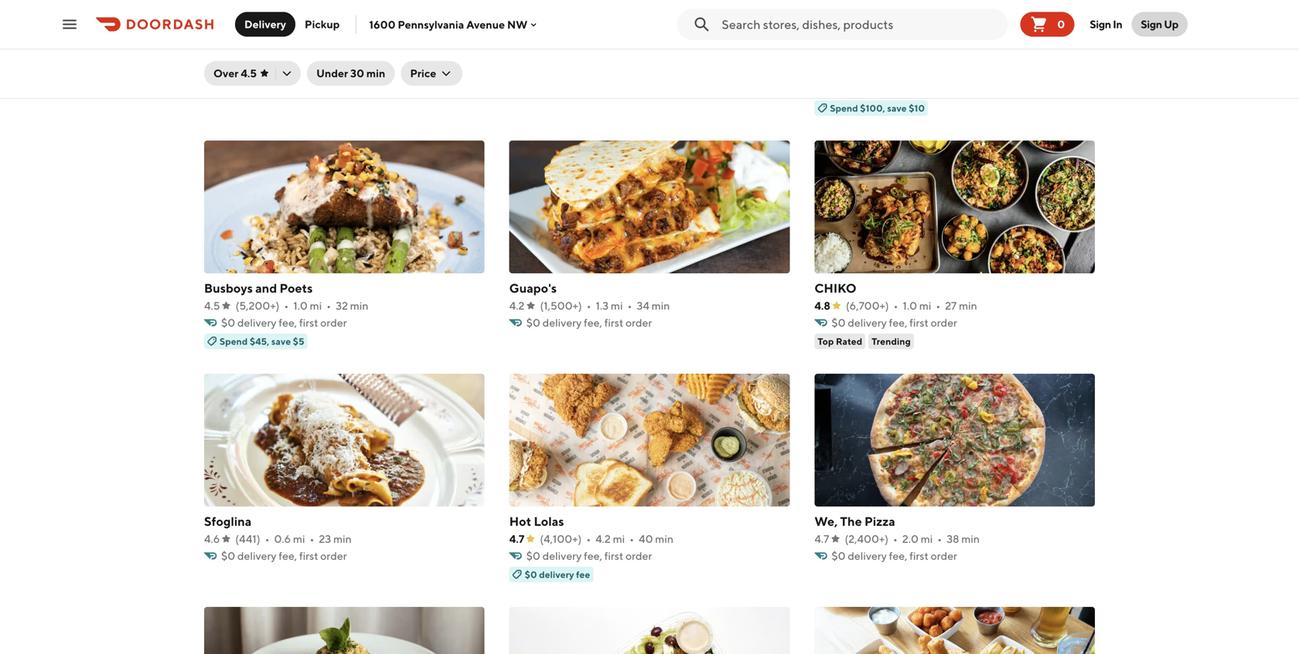 Task type: vqa. For each thing, say whether or not it's contained in the screenshot.
Hot Lolas fee,
yes



Task type: describe. For each thing, give the bounding box(es) containing it.
34
[[637, 300, 649, 312]]

save for $45,
[[271, 336, 291, 347]]

hot
[[509, 515, 531, 529]]

thunder burger
[[204, 48, 295, 62]]

top
[[818, 336, 834, 347]]

• left 1.3
[[587, 300, 591, 312]]

pickup button
[[295, 12, 349, 37]]

busboys and poets
[[204, 281, 313, 296]]

pizza
[[864, 515, 895, 529]]

delivery for thunder burger
[[237, 83, 276, 96]]

fee, for chiko
[[889, 317, 907, 329]]

$0 for chiko
[[832, 317, 846, 329]]

1600 pennsylvania avenue nw button
[[369, 18, 540, 31]]

1 vertical spatial 4.2
[[596, 533, 611, 546]]

the
[[840, 515, 862, 529]]

1600 pennsylvania avenue nw
[[369, 18, 528, 31]]

trending
[[872, 336, 911, 347]]

0.6
[[274, 533, 291, 546]]

$0 left fee on the bottom
[[525, 570, 537, 581]]

pickup
[[305, 18, 340, 31]]

price
[[410, 67, 436, 80]]

$0 for sfoglina
[[221, 550, 235, 563]]

30
[[350, 67, 364, 80]]

min for hot lolas
[[655, 533, 673, 546]]

(800+)
[[236, 66, 270, 79]]

min for we, the pizza
[[961, 533, 980, 546]]

up
[[1164, 18, 1178, 31]]

(6,700+)
[[846, 300, 889, 312]]

min for chiko
[[959, 300, 977, 312]]

order for hot lolas
[[626, 550, 652, 563]]

1.0 for busboys and poets
[[293, 300, 308, 312]]

first for we, the pizza
[[910, 550, 929, 563]]

40
[[639, 533, 653, 546]]

27
[[945, 300, 957, 312]]

• left 0.6
[[265, 533, 269, 546]]

4.5 inside "button"
[[241, 67, 257, 80]]

(441)
[[235, 533, 260, 546]]

delivery button
[[235, 12, 295, 37]]

sign up link
[[1132, 12, 1188, 37]]

spend for spend $100, save $10
[[830, 103, 858, 114]]

min for busboys and poets
[[350, 300, 368, 312]]

Store search: begin typing to search for stores available on DoorDash text field
[[722, 16, 1002, 33]]

• left 1.4
[[275, 66, 280, 79]]

sign up
[[1141, 18, 1178, 31]]

$100,
[[860, 103, 885, 114]]

min for sfoglina
[[333, 533, 352, 546]]

order for sfoglina
[[320, 550, 347, 563]]

lolas
[[534, 515, 564, 529]]

emissary
[[509, 48, 561, 62]]

mi for sfoglina
[[293, 533, 305, 546]]

4.7 for hot lolas
[[509, 533, 524, 546]]

• 1.0 mi • 32 min
[[284, 300, 368, 312]]

$0 delivery fee, first order for thunder burger
[[221, 83, 347, 96]]

pennsylvania
[[398, 18, 464, 31]]

$5
[[293, 336, 304, 347]]

32
[[336, 300, 348, 312]]

fee, for hot lolas
[[584, 550, 602, 563]]

hot lolas
[[509, 515, 564, 529]]

mi for guapo's
[[611, 300, 623, 312]]

$0 for busboys and poets
[[221, 317, 235, 329]]

mi for busboys and poets
[[310, 300, 322, 312]]

0 vertical spatial 4.2
[[509, 300, 525, 312]]

order for we, the pizza
[[931, 550, 957, 563]]

1.4
[[284, 66, 298, 79]]

(4,100+)
[[540, 533, 582, 546]]

• left 28
[[316, 66, 321, 79]]

price button
[[401, 61, 463, 86]]

mi for hot lolas
[[613, 533, 625, 546]]

delivery for hot lolas
[[543, 550, 582, 563]]

• right (6,700+)
[[894, 300, 898, 312]]

first for guapo's
[[604, 317, 623, 329]]

(5,200+)
[[236, 300, 279, 312]]

23
[[319, 533, 331, 546]]

• left 32
[[326, 300, 331, 312]]

$0 delivery fee, first order for we, the pizza
[[832, 550, 957, 563]]

delivery left fee on the bottom
[[539, 570, 574, 581]]

first for sfoglina
[[299, 550, 318, 563]]

sign for sign up
[[1141, 18, 1162, 31]]

burger
[[255, 48, 295, 62]]

$10
[[909, 103, 925, 114]]

• left 27
[[936, 300, 941, 312]]

• left 34
[[627, 300, 632, 312]]

under
[[316, 67, 348, 80]]

chiko
[[815, 281, 857, 296]]

first for thunder burger
[[299, 83, 318, 96]]

4.5 for busboys
[[204, 300, 220, 312]]



Task type: locate. For each thing, give the bounding box(es) containing it.
delivery down (5,200+)
[[237, 317, 276, 329]]

$0 delivery fee, first order down 1.3
[[526, 317, 652, 329]]

min right 28
[[340, 66, 359, 79]]

28
[[326, 66, 338, 79]]

over 4.5 button
[[204, 61, 301, 86]]

spend
[[830, 103, 858, 114], [220, 336, 248, 347]]

order down 27
[[931, 317, 957, 329]]

save left "$5"
[[271, 336, 291, 347]]

we, the pizza
[[815, 515, 895, 529]]

first up "$5"
[[299, 317, 318, 329]]

fee, for thunder burger
[[279, 83, 297, 96]]

min right 23
[[333, 533, 352, 546]]

min right the 38
[[961, 533, 980, 546]]

4.5
[[204, 66, 220, 79], [241, 67, 257, 80], [204, 300, 220, 312]]

• 1.3 mi • 34 min
[[587, 300, 670, 312]]

• 1.4 mi • 28 min
[[275, 66, 359, 79]]

mi for chiko
[[919, 300, 931, 312]]

• 2.0 mi • 38 min
[[893, 533, 980, 546]]

mi right 1.4
[[300, 66, 312, 79]]

• left the 2.0
[[893, 533, 898, 546]]

4.5 for thunder
[[204, 66, 220, 79]]

delivery down (800+)
[[237, 83, 276, 96]]

avenue
[[466, 18, 505, 31]]

0 vertical spatial save
[[887, 103, 907, 114]]

fee
[[576, 570, 590, 581]]

1 vertical spatial save
[[271, 336, 291, 347]]

min right 27
[[959, 300, 977, 312]]

fee, down 0.6
[[279, 550, 297, 563]]

1.0 down "poets"
[[293, 300, 308, 312]]

oyamel cocina
[[815, 48, 903, 62]]

over 4.5
[[213, 67, 257, 80]]

4.5 down thunder
[[204, 66, 220, 79]]

• 1.0 mi • 27 min
[[894, 300, 977, 312]]

1 sign from the left
[[1090, 18, 1111, 31]]

we,
[[815, 515, 838, 529]]

4.5 down thunder burger
[[241, 67, 257, 80]]

oyamel
[[815, 48, 859, 62]]

delivery for guapo's
[[543, 317, 582, 329]]

first down 1.3
[[604, 317, 623, 329]]

first down • 1.0 mi • 27 min
[[910, 317, 929, 329]]

first for busboys and poets
[[299, 317, 318, 329]]

$0 delivery fee, first order down 0.6
[[221, 550, 347, 563]]

0 vertical spatial spend
[[830, 103, 858, 114]]

$0 up $0 delivery fee
[[526, 550, 540, 563]]

delivery down (6,700+)
[[848, 317, 887, 329]]

$0 for we, the pizza
[[832, 550, 846, 563]]

cocina
[[862, 48, 903, 62]]

spend $45, save $5
[[220, 336, 304, 347]]

first for hot lolas
[[604, 550, 623, 563]]

$45,
[[250, 336, 269, 347]]

$0 delivery fee, first order up trending
[[832, 317, 957, 329]]

min right 40 at the bottom
[[655, 533, 673, 546]]

4.6
[[204, 533, 220, 546]]

• left 40 at the bottom
[[630, 533, 634, 546]]

• left 23
[[310, 533, 314, 546]]

0 horizontal spatial 1.0
[[293, 300, 308, 312]]

save for $100,
[[887, 103, 907, 114]]

sign left up
[[1141, 18, 1162, 31]]

1 horizontal spatial sign
[[1141, 18, 1162, 31]]

sign left in
[[1090, 18, 1111, 31]]

delivery for sfoglina
[[237, 550, 276, 563]]

1600
[[369, 18, 396, 31]]

1.3
[[596, 300, 609, 312]]

mi right the 2.0
[[921, 533, 933, 546]]

fee, up fee on the bottom
[[584, 550, 602, 563]]

mi left 27
[[919, 300, 931, 312]]

$0 delivery fee, first order up "$5"
[[221, 317, 347, 329]]

and
[[255, 281, 277, 296]]

order down 34
[[626, 317, 652, 329]]

fee, down 1.3
[[584, 317, 602, 329]]

• left the 38
[[937, 533, 942, 546]]

thunder
[[204, 48, 253, 62]]

order down 23
[[320, 550, 347, 563]]

min right 32
[[350, 300, 368, 312]]

•
[[275, 66, 280, 79], [316, 66, 321, 79], [284, 300, 289, 312], [326, 300, 331, 312], [587, 300, 591, 312], [627, 300, 632, 312], [894, 300, 898, 312], [936, 300, 941, 312], [265, 533, 269, 546], [310, 533, 314, 546], [586, 533, 591, 546], [630, 533, 634, 546], [893, 533, 898, 546], [937, 533, 942, 546]]

spend left "$100,"
[[830, 103, 858, 114]]

$0 down 'over'
[[221, 83, 235, 96]]

save left the $10
[[887, 103, 907, 114]]

1 1.0 from the left
[[293, 300, 308, 312]]

order down the • 2.0 mi • 38 min
[[931, 550, 957, 563]]

1.0 for chiko
[[903, 300, 917, 312]]

mi right 1.3
[[611, 300, 623, 312]]

fee,
[[279, 83, 297, 96], [279, 317, 297, 329], [584, 317, 602, 329], [889, 317, 907, 329], [279, 550, 297, 563], [584, 550, 602, 563], [889, 550, 907, 563]]

min for thunder burger
[[340, 66, 359, 79]]

min inside button
[[366, 67, 385, 80]]

0 horizontal spatial spend
[[220, 336, 248, 347]]

mi right 0.6
[[293, 533, 305, 546]]

min right 34
[[652, 300, 670, 312]]

1 horizontal spatial 1.0
[[903, 300, 917, 312]]

1 4.7 from the left
[[509, 533, 524, 546]]

order
[[320, 83, 347, 96], [320, 317, 347, 329], [626, 317, 652, 329], [931, 317, 957, 329], [320, 550, 347, 563], [626, 550, 652, 563], [931, 550, 957, 563]]

mi for we, the pizza
[[921, 533, 933, 546]]

delivery for chiko
[[848, 317, 887, 329]]

sfoglina
[[204, 515, 252, 529]]

4.5 down busboys on the top left of the page
[[204, 300, 220, 312]]

fee, up trending
[[889, 317, 907, 329]]

$0 down sfoglina on the left bottom of the page
[[221, 550, 235, 563]]

rated
[[836, 336, 862, 347]]

mi for thunder burger
[[300, 66, 312, 79]]

1 horizontal spatial 4.7
[[815, 533, 829, 546]]

4.2 down guapo's
[[509, 300, 525, 312]]

0 horizontal spatial save
[[271, 336, 291, 347]]

• right "(4,100+)"
[[586, 533, 591, 546]]

fee, for busboys and poets
[[279, 317, 297, 329]]

fee, down 1.4
[[279, 83, 297, 96]]

first down "• 4.2 mi • 40 min" at the bottom of page
[[604, 550, 623, 563]]

1 vertical spatial spend
[[220, 336, 248, 347]]

delivery
[[237, 83, 276, 96], [237, 317, 276, 329], [543, 317, 582, 329], [848, 317, 887, 329], [237, 550, 276, 563], [543, 550, 582, 563], [848, 550, 887, 563], [539, 570, 574, 581]]

$0 delivery fee, first order for chiko
[[832, 317, 957, 329]]

0
[[1057, 18, 1065, 31]]

$0 down (2,400+)
[[832, 550, 846, 563]]

0 horizontal spatial 4.7
[[509, 533, 524, 546]]

2 sign from the left
[[1141, 18, 1162, 31]]

min
[[340, 66, 359, 79], [366, 67, 385, 80], [350, 300, 368, 312], [652, 300, 670, 312], [959, 300, 977, 312], [333, 533, 352, 546], [655, 533, 673, 546], [961, 533, 980, 546]]

$0 delivery fee, first order for hot lolas
[[526, 550, 652, 563]]

order for thunder burger
[[320, 83, 347, 96]]

• down "poets"
[[284, 300, 289, 312]]

• 0.6 mi • 23 min
[[265, 533, 352, 546]]

open menu image
[[60, 15, 79, 34]]

in
[[1113, 18, 1122, 31]]

$0 delivery fee, first order for sfoglina
[[221, 550, 347, 563]]

save
[[887, 103, 907, 114], [271, 336, 291, 347]]

delivery down "(4,100+)"
[[543, 550, 582, 563]]

1 horizontal spatial save
[[887, 103, 907, 114]]

fee, down the 2.0
[[889, 550, 907, 563]]

fee, up "$5"
[[279, 317, 297, 329]]

first down the 2.0
[[910, 550, 929, 563]]

order down 40 at the bottom
[[626, 550, 652, 563]]

mi left 40 at the bottom
[[613, 533, 625, 546]]

(1,500+)
[[540, 300, 582, 312]]

sign in
[[1090, 18, 1122, 31]]

$0 for hot lolas
[[526, 550, 540, 563]]

$0 delivery fee, first order down the 2.0
[[832, 550, 957, 563]]

1 horizontal spatial 4.2
[[596, 533, 611, 546]]

sign for sign in
[[1090, 18, 1111, 31]]

$0 up top rated
[[832, 317, 846, 329]]

guapo's
[[509, 281, 557, 296]]

poets
[[280, 281, 313, 296]]

order for chiko
[[931, 317, 957, 329]]

$0 delivery fee, first order down 1.4
[[221, 83, 347, 96]]

$0 delivery fee, first order for busboys and poets
[[221, 317, 347, 329]]

1.0
[[293, 300, 308, 312], [903, 300, 917, 312]]

4.7 down hot
[[509, 533, 524, 546]]

0 button
[[1020, 12, 1074, 37]]

0 horizontal spatial sign
[[1090, 18, 1111, 31]]

$0 down busboys on the top left of the page
[[221, 317, 235, 329]]

4.7 down we,
[[815, 533, 829, 546]]

nw
[[507, 18, 528, 31]]

top rated
[[818, 336, 862, 347]]

2 1.0 from the left
[[903, 300, 917, 312]]

delivery
[[244, 18, 286, 31]]

4.7 for we, the pizza
[[815, 533, 829, 546]]

order for guapo's
[[626, 317, 652, 329]]

order down "under"
[[320, 83, 347, 96]]

delivery down "(1,500+)" in the top left of the page
[[543, 317, 582, 329]]

4.8
[[815, 300, 830, 312]]

$0 delivery fee
[[525, 570, 590, 581]]

delivery down (441)
[[237, 550, 276, 563]]

4.7
[[509, 533, 524, 546], [815, 533, 829, 546]]

38
[[947, 533, 959, 546]]

busboys
[[204, 281, 253, 296]]

1 horizontal spatial spend
[[830, 103, 858, 114]]

4.2
[[509, 300, 525, 312], [596, 533, 611, 546]]

spend for spend $45, save $5
[[220, 336, 248, 347]]

sign
[[1090, 18, 1111, 31], [1141, 18, 1162, 31]]

fee, for guapo's
[[584, 317, 602, 329]]

mi
[[300, 66, 312, 79], [310, 300, 322, 312], [611, 300, 623, 312], [919, 300, 931, 312], [293, 533, 305, 546], [613, 533, 625, 546], [921, 533, 933, 546]]

under 30 min button
[[307, 61, 395, 86]]

order down • 1.0 mi • 32 min
[[320, 317, 347, 329]]

first down • 0.6 mi • 23 min
[[299, 550, 318, 563]]

• 4.2 mi • 40 min
[[586, 533, 673, 546]]

2 4.7 from the left
[[815, 533, 829, 546]]

over
[[213, 67, 239, 80]]

fee, for sfoglina
[[279, 550, 297, 563]]

$0 delivery fee, first order
[[221, 83, 347, 96], [221, 317, 347, 329], [526, 317, 652, 329], [832, 317, 957, 329], [221, 550, 347, 563], [526, 550, 652, 563], [832, 550, 957, 563]]

delivery for we, the pizza
[[848, 550, 887, 563]]

delivery down (2,400+)
[[848, 550, 887, 563]]

$0 for thunder burger
[[221, 83, 235, 96]]

sign in link
[[1081, 9, 1132, 40]]

spend $100, save $10
[[830, 103, 925, 114]]

4.2 right "(4,100+)"
[[596, 533, 611, 546]]

order for busboys and poets
[[320, 317, 347, 329]]

first for chiko
[[910, 317, 929, 329]]

emissary link
[[509, 46, 790, 97]]

first down • 1.4 mi • 28 min
[[299, 83, 318, 96]]

2.0
[[902, 533, 919, 546]]

spend left $45,
[[220, 336, 248, 347]]

$0
[[221, 83, 235, 96], [221, 317, 235, 329], [526, 317, 540, 329], [832, 317, 846, 329], [221, 550, 235, 563], [526, 550, 540, 563], [832, 550, 846, 563], [525, 570, 537, 581]]

0 horizontal spatial 4.2
[[509, 300, 525, 312]]

1.0 up trending
[[903, 300, 917, 312]]

$0 down "(1,500+)" in the top left of the page
[[526, 317, 540, 329]]

under 30 min
[[316, 67, 385, 80]]

$0 delivery fee, first order up fee on the bottom
[[526, 550, 652, 563]]

fee, for we, the pizza
[[889, 550, 907, 563]]

$0 for guapo's
[[526, 317, 540, 329]]

delivery for busboys and poets
[[237, 317, 276, 329]]

min for guapo's
[[652, 300, 670, 312]]

mi left 32
[[310, 300, 322, 312]]

min right 30
[[366, 67, 385, 80]]

first
[[299, 83, 318, 96], [299, 317, 318, 329], [604, 317, 623, 329], [910, 317, 929, 329], [299, 550, 318, 563], [604, 550, 623, 563], [910, 550, 929, 563]]

$0 delivery fee, first order for guapo's
[[526, 317, 652, 329]]

(2,400+)
[[845, 533, 888, 546]]



